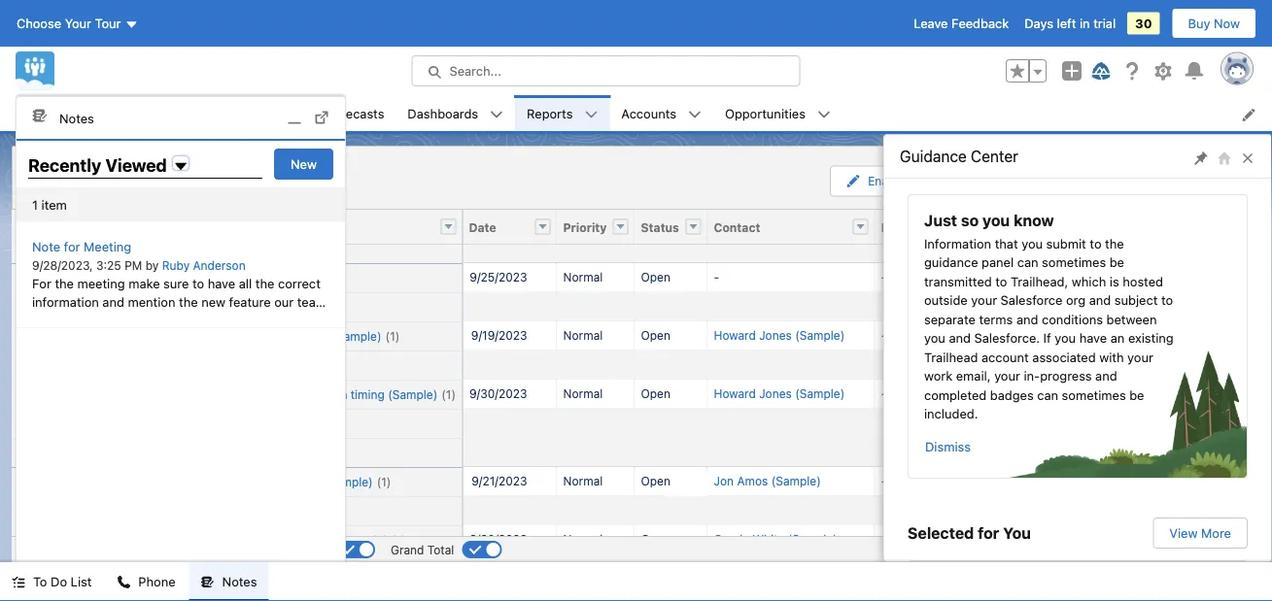 Task type: describe. For each thing, give the bounding box(es) containing it.
view
[[1170, 526, 1198, 541]]

opportunities link
[[714, 95, 818, 131]]

between
[[1107, 312, 1157, 327]]

the right the all at left top
[[256, 276, 275, 291]]

do
[[51, 575, 67, 590]]

1 item
[[32, 197, 67, 212]]

0 vertical spatial sometimes
[[1042, 255, 1107, 270]]

salesforce.
[[975, 331, 1040, 346]]

meeting
[[77, 276, 125, 291]]

account
[[982, 350, 1029, 365]]

reports link
[[515, 95, 585, 131]]

now
[[1214, 16, 1241, 31]]

anderson
[[193, 259, 246, 272]]

days left in trial
[[1025, 16, 1116, 31]]

1
[[32, 197, 38, 212]]

dismiss button
[[925, 432, 972, 463]]

days
[[1025, 16, 1054, 31]]

dashboards list item
[[396, 95, 515, 131]]

that
[[995, 236, 1019, 251]]

note
[[32, 240, 60, 254]]

the inside just so you know information that you submit to the guidance panel can sometimes be transmitted to trailhead, which is hosted outside your salesforce org and subject to separate terms and conditions between you and salesforce. if you have an existing trailhead account associated with your work email, your in-progress and completed badges can sometimes be included.
[[1106, 236, 1125, 251]]

submit
[[1047, 236, 1087, 251]]

trailhead
[[925, 350, 979, 365]]

just so you know information that you submit to the guidance panel can sometimes be transmitted to trailhead, which is hosted outside your salesforce org and subject to separate terms and conditions between you and salesforce. if you have an existing trailhead account associated with your work email, your in-progress and completed badges can sometimes be included.
[[925, 211, 1174, 421]]

text default image inside notes link
[[32, 108, 48, 124]]

for for note
[[64, 240, 80, 254]]

buy now button
[[1172, 8, 1257, 39]]

all
[[239, 276, 252, 291]]

trailhead,
[[1011, 274, 1069, 289]]

view more button
[[1153, 518, 1248, 549]]

notes link
[[17, 97, 345, 141]]

forecasts
[[327, 106, 384, 120]]

our
[[274, 295, 294, 310]]

opportunities list item
[[714, 95, 843, 131]]

phone
[[138, 575, 176, 590]]

feature
[[229, 295, 271, 310]]

you
[[1003, 525, 1031, 543]]

reports
[[527, 106, 573, 120]]

new
[[291, 157, 317, 172]]

0 vertical spatial your
[[972, 293, 998, 308]]

and down salesforce
[[1017, 312, 1039, 327]]

3:25
[[96, 259, 121, 272]]

1 vertical spatial sometimes
[[1062, 388, 1127, 403]]

item
[[41, 197, 67, 212]]

center
[[971, 147, 1019, 166]]

list
[[71, 575, 92, 590]]

has!
[[32, 314, 57, 329]]

pm
[[125, 259, 142, 272]]

is
[[1110, 274, 1120, 289]]

associated
[[1033, 350, 1096, 365]]

viewed
[[105, 154, 167, 175]]

you down know
[[1022, 236, 1043, 251]]

to inside note for meeting 9/28/2023, 3:25 pm by ruby anderson for the meeting make sure to have all the correct information and mention the new feature our team has!
[[193, 276, 204, 291]]

leave feedback
[[914, 16, 1009, 31]]

leave feedback link
[[914, 16, 1009, 31]]

panel
[[982, 255, 1014, 270]]

and up trailhead
[[949, 331, 971, 346]]

recently
[[28, 154, 101, 175]]

to
[[33, 575, 47, 590]]

sales
[[66, 103, 108, 124]]

meeting
[[84, 240, 131, 254]]

information
[[32, 295, 99, 310]]

with
[[1100, 350, 1124, 365]]

hosted
[[1123, 274, 1164, 289]]

text default image inside reports list item
[[585, 108, 598, 121]]

transmitted
[[925, 274, 992, 289]]

conditions
[[1042, 312, 1104, 327]]

text default image inside dashboards list item
[[490, 108, 504, 121]]

email,
[[956, 369, 991, 384]]

forecasts link
[[315, 95, 396, 131]]

accounts
[[622, 106, 677, 120]]

have inside note for meeting 9/28/2023, 3:25 pm by ruby anderson for the meeting make sure to have all the correct information and mention the new feature our team has!
[[208, 276, 236, 291]]

to down panel at the top of the page
[[996, 274, 1008, 289]]

notes inside dialog
[[59, 111, 94, 125]]

reports list item
[[515, 95, 610, 131]]

if
[[1044, 331, 1052, 346]]

so
[[961, 211, 979, 230]]

you up that
[[983, 211, 1010, 230]]

new button
[[274, 149, 333, 180]]

notes dialog
[[16, 96, 346, 602]]



Task type: locate. For each thing, give the bounding box(es) containing it.
be up is
[[1110, 255, 1125, 270]]

1 horizontal spatial for
[[978, 525, 1000, 543]]

notes inside button
[[222, 575, 257, 590]]

mention
[[128, 295, 175, 310]]

choose
[[17, 16, 61, 31]]

30
[[1136, 16, 1153, 31]]

the
[[1106, 236, 1125, 251], [55, 276, 74, 291], [256, 276, 275, 291], [179, 295, 198, 310]]

more
[[1202, 526, 1232, 541]]

information
[[925, 236, 992, 251]]

text default image left phone
[[117, 576, 131, 590]]

1 vertical spatial your
[[1128, 350, 1154, 365]]

notes button
[[189, 563, 269, 602]]

to down the 'hosted'
[[1162, 293, 1174, 308]]

for inside note for meeting 9/28/2023, 3:25 pm by ruby anderson for the meeting make sure to have all the correct information and mention the new feature our team has!
[[64, 240, 80, 254]]

notes right phone
[[222, 575, 257, 590]]

have left an
[[1080, 331, 1108, 346]]

note for meeting 9/28/2023, 3:25 pm by ruby anderson for the meeting make sure to have all the correct information and mention the new feature our team has!
[[32, 240, 327, 329]]

text default image left "to"
[[12, 576, 25, 590]]

list
[[190, 95, 1273, 131]]

1 vertical spatial can
[[1038, 388, 1059, 403]]

accounts link
[[610, 95, 688, 131]]

for
[[64, 240, 80, 254], [978, 525, 1000, 543]]

to do list
[[33, 575, 92, 590]]

badges
[[991, 388, 1034, 403]]

sometimes down submit
[[1042, 255, 1107, 270]]

separate
[[925, 312, 976, 327]]

can down in- at the bottom of page
[[1038, 388, 1059, 403]]

work
[[925, 369, 953, 384]]

for left you
[[978, 525, 1000, 543]]

an
[[1111, 331, 1125, 346]]

text default image inside "to do list" button
[[12, 576, 25, 590]]

0 vertical spatial for
[[64, 240, 80, 254]]

to
[[1090, 236, 1102, 251], [996, 274, 1008, 289], [193, 276, 204, 291], [1162, 293, 1174, 308]]

the down sure
[[179, 295, 198, 310]]

have down anderson
[[208, 276, 236, 291]]

new
[[201, 295, 226, 310]]

group
[[1006, 59, 1047, 83]]

subject
[[1115, 293, 1158, 308]]

team
[[297, 295, 327, 310]]

to down ruby anderson link
[[193, 276, 204, 291]]

text default image left sales
[[32, 108, 48, 124]]

1 horizontal spatial be
[[1130, 388, 1145, 403]]

recently viewed
[[28, 154, 167, 175]]

you
[[983, 211, 1010, 230], [1022, 236, 1043, 251], [925, 331, 946, 346], [1055, 331, 1076, 346]]

dashboards link
[[396, 95, 490, 131]]

2 vertical spatial your
[[995, 369, 1021, 384]]

salesforce
[[1001, 293, 1063, 308]]

your
[[972, 293, 998, 308], [1128, 350, 1154, 365], [995, 369, 1021, 384]]

sure
[[163, 276, 189, 291]]

9/28/2023,
[[32, 259, 93, 272]]

and down the with
[[1096, 369, 1118, 384]]

1 horizontal spatial have
[[1080, 331, 1108, 346]]

can up trailhead,
[[1018, 255, 1039, 270]]

0 vertical spatial be
[[1110, 255, 1125, 270]]

be down existing
[[1130, 388, 1145, 403]]

0 horizontal spatial have
[[208, 276, 236, 291]]

text default image
[[117, 576, 131, 590], [201, 576, 214, 590]]

search...
[[450, 64, 502, 78]]

sometimes down progress
[[1062, 388, 1127, 403]]

guidance
[[900, 147, 967, 166]]

text default image
[[490, 108, 504, 121], [585, 108, 598, 121], [32, 108, 48, 124], [12, 576, 25, 590]]

and down meeting
[[102, 295, 124, 310]]

1 horizontal spatial text default image
[[201, 576, 214, 590]]

which
[[1072, 274, 1107, 289]]

ruby anderson link
[[162, 259, 246, 272]]

sales leader
[[66, 103, 166, 124]]

and inside note for meeting 9/28/2023, 3:25 pm by ruby anderson for the meeting make sure to have all the correct information and mention the new feature our team has!
[[102, 295, 124, 310]]

2 text default image from the left
[[201, 576, 214, 590]]

guidance center
[[900, 147, 1019, 166]]

phone button
[[105, 563, 187, 602]]

0 vertical spatial notes
[[59, 111, 94, 125]]

the down 9/28/2023,
[[55, 276, 74, 291]]

in-
[[1024, 369, 1040, 384]]

your down existing
[[1128, 350, 1154, 365]]

0 horizontal spatial for
[[64, 240, 80, 254]]

0 horizontal spatial be
[[1110, 255, 1125, 270]]

left
[[1057, 16, 1077, 31]]

accounts list item
[[610, 95, 714, 131]]

feedback
[[952, 16, 1009, 31]]

can
[[1018, 255, 1039, 270], [1038, 388, 1059, 403]]

trial
[[1094, 16, 1116, 31]]

and
[[1090, 293, 1111, 308], [102, 295, 124, 310], [1017, 312, 1039, 327], [949, 331, 971, 346], [1096, 369, 1118, 384]]

and down the which
[[1090, 293, 1111, 308]]

for for selected
[[978, 525, 1000, 543]]

tour
[[95, 16, 121, 31]]

list item
[[190, 95, 248, 131]]

text default image for notes
[[201, 576, 214, 590]]

text default image for phone
[[117, 576, 131, 590]]

you down the separate
[[925, 331, 946, 346]]

view more
[[1170, 526, 1232, 541]]

notes up recently
[[59, 111, 94, 125]]

text default image down search...
[[490, 108, 504, 121]]

opportunities
[[725, 106, 806, 120]]

dismiss
[[926, 440, 971, 455]]

1 horizontal spatial notes
[[222, 575, 257, 590]]

0 horizontal spatial text default image
[[117, 576, 131, 590]]

progress
[[1040, 369, 1092, 384]]

org
[[1067, 293, 1086, 308]]

your up terms
[[972, 293, 998, 308]]

text default image right phone
[[201, 576, 214, 590]]

have inside just so you know information that you submit to the guidance panel can sometimes be transmitted to trailhead, which is hosted outside your salesforce org and subject to separate terms and conditions between you and salesforce. if you have an existing trailhead account associated with your work email, your in-progress and completed badges can sometimes be included.
[[1080, 331, 1108, 346]]

choose your tour
[[17, 16, 121, 31]]

know
[[1014, 211, 1054, 230]]

text default image inside phone button
[[117, 576, 131, 590]]

in
[[1080, 16, 1090, 31]]

dashboards
[[408, 106, 478, 120]]

to right submit
[[1090, 236, 1102, 251]]

correct
[[278, 276, 321, 291]]

selected
[[908, 525, 974, 543]]

outside
[[925, 293, 968, 308]]

text default image right reports
[[585, 108, 598, 121]]

choose your tour button
[[16, 8, 140, 39]]

for up 9/28/2023,
[[64, 240, 80, 254]]

by
[[145, 259, 159, 272]]

text default image inside notes button
[[201, 576, 214, 590]]

0 vertical spatial have
[[208, 276, 236, 291]]

you right if
[[1055, 331, 1076, 346]]

sometimes
[[1042, 255, 1107, 270], [1062, 388, 1127, 403]]

completed
[[925, 388, 987, 403]]

1 vertical spatial be
[[1130, 388, 1145, 403]]

just
[[925, 211, 958, 230]]

the up is
[[1106, 236, 1125, 251]]

guidance
[[925, 255, 979, 270]]

list containing forecasts
[[190, 95, 1273, 131]]

your down account
[[995, 369, 1021, 384]]

selected for you
[[908, 525, 1031, 543]]

0 vertical spatial can
[[1018, 255, 1039, 270]]

buy
[[1189, 16, 1211, 31]]

existing
[[1129, 331, 1174, 346]]

1 vertical spatial have
[[1080, 331, 1108, 346]]

terms
[[980, 312, 1013, 327]]

your
[[65, 16, 91, 31]]

1 text default image from the left
[[117, 576, 131, 590]]

be
[[1110, 255, 1125, 270], [1130, 388, 1145, 403]]

1 vertical spatial for
[[978, 525, 1000, 543]]

make
[[129, 276, 160, 291]]

0 horizontal spatial notes
[[59, 111, 94, 125]]

1 vertical spatial notes
[[222, 575, 257, 590]]



Task type: vqa. For each thing, say whether or not it's contained in the screenshot.
Switch to Salesforce Classic
no



